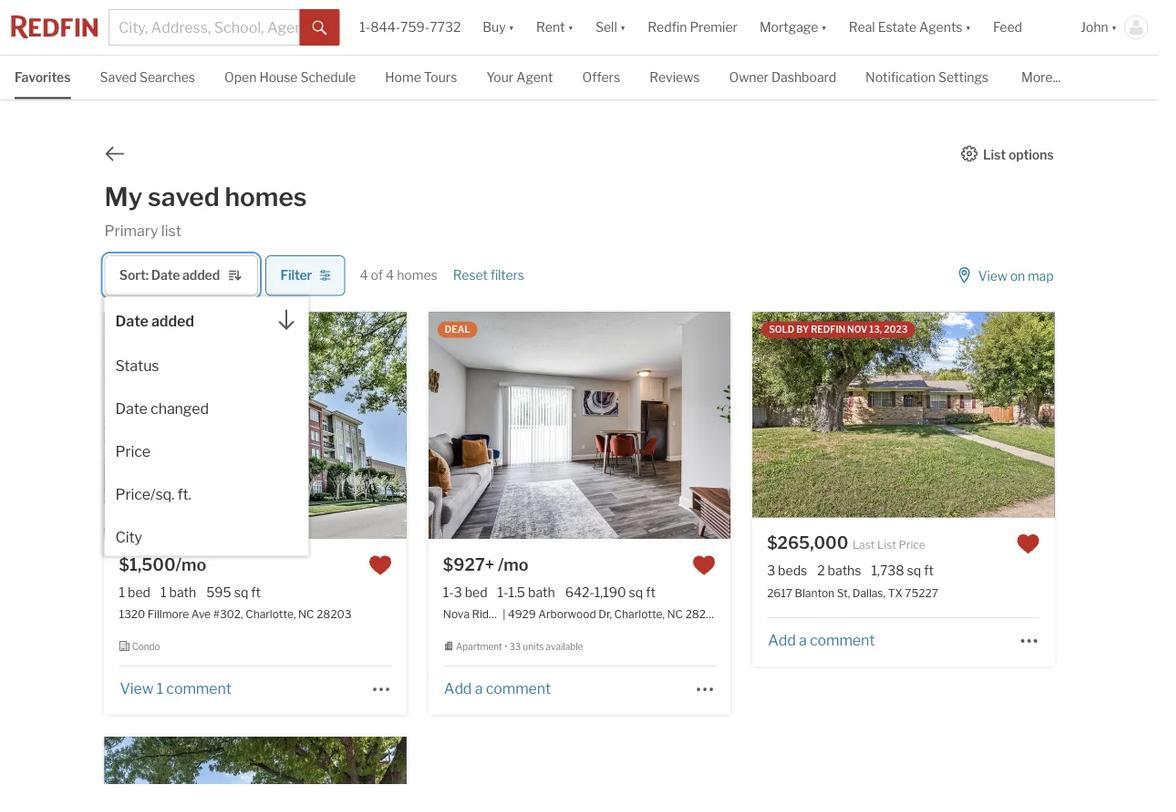 Task type: describe. For each thing, give the bounding box(es) containing it.
changed
[[151, 400, 209, 418]]

ridge
[[472, 608, 502, 621]]

reset
[[453, 268, 488, 284]]

▾ for mortgage ▾
[[821, 20, 827, 35]]

1-1.5 bath
[[498, 585, 555, 600]]

view for view on map
[[979, 269, 1008, 284]]

reset filters button
[[452, 255, 525, 298]]

options
[[1009, 147, 1054, 162]]

open house schedule
[[224, 70, 356, 85]]

settings
[[939, 70, 989, 85]]

mortgage ▾ button
[[749, 0, 838, 55]]

ft.
[[178, 486, 191, 504]]

1 photo of 2617 blanton st, dallas, tx 75227 image from the left
[[753, 312, 1055, 518]]

1.5
[[509, 585, 526, 600]]

/mo for $927+ /mo
[[498, 555, 529, 575]]

view for view 1 comment
[[120, 680, 154, 698]]

1 horizontal spatial price
[[899, 539, 926, 552]]

by
[[797, 324, 809, 335]]

2 4 from the left
[[386, 268, 394, 283]]

2 nc from the left
[[667, 608, 684, 621]]

2 photo of 2617 blanton st, dallas, tx 75227 image from the left
[[1055, 312, 1160, 518]]

list options button
[[961, 146, 1055, 162]]

price/sq. ft. button
[[105, 470, 309, 513]]

favorite button image for $265,000
[[1017, 533, 1041, 556]]

add for topmost "add a comment" button
[[768, 632, 796, 650]]

submit search image
[[313, 21, 327, 35]]

buy ▾ button
[[472, 0, 526, 55]]

1-844-759-7732 link
[[360, 20, 461, 35]]

/mo for $1,500 /mo
[[176, 555, 206, 575]]

1 vertical spatial add a comment
[[444, 680, 551, 698]]

date added button
[[105, 297, 309, 342]]

0 vertical spatial added
[[183, 268, 220, 284]]

ft for 595 sq ft
[[251, 585, 261, 600]]

rent ▾ button
[[537, 0, 574, 55]]

your agent link
[[487, 56, 553, 97]]

1,190
[[595, 585, 626, 600]]

deal
[[445, 324, 470, 335]]

1-3 bed
[[443, 585, 488, 600]]

redfin premier button
[[637, 0, 749, 55]]

1 photo of 1320 fillmore ave #302, charlotte, nc 28203 image from the left
[[105, 312, 407, 539]]

nov
[[848, 324, 868, 335]]

2617
[[768, 587, 793, 600]]

list options
[[984, 147, 1054, 162]]

dashboard
[[772, 70, 837, 85]]

2 charlotte, from the left
[[615, 608, 665, 621]]

4929
[[508, 608, 536, 621]]

buy
[[483, 20, 506, 35]]

1 nc from the left
[[298, 608, 314, 621]]

real estate agents ▾ link
[[849, 0, 972, 55]]

1 horizontal spatial sq
[[629, 585, 643, 600]]

1320 fillmore ave #302, charlotte, nc 28203
[[119, 608, 352, 621]]

sq for 595
[[234, 585, 248, 600]]

real estate agents ▾
[[849, 20, 972, 35]]

0 vertical spatial a
[[799, 632, 807, 650]]

feed button
[[983, 0, 1070, 55]]

75227
[[905, 587, 939, 600]]

759-
[[401, 20, 430, 35]]

2 bath from the left
[[528, 585, 555, 600]]

595 sq ft
[[206, 585, 261, 600]]

schedule
[[301, 70, 356, 85]]

tx
[[888, 587, 903, 600]]

|
[[503, 608, 506, 621]]

my
[[105, 182, 143, 213]]

1 for 1 bath
[[161, 585, 167, 600]]

notification settings
[[866, 70, 989, 85]]

more...
[[1022, 70, 1061, 85]]

list
[[161, 222, 182, 240]]

13,
[[870, 324, 883, 335]]

▾ for sell ▾
[[620, 20, 626, 35]]

1 horizontal spatial 3
[[768, 564, 776, 579]]

filter
[[281, 268, 312, 284]]

1- for 844-
[[360, 20, 371, 35]]

units
[[523, 642, 544, 653]]

notification
[[866, 70, 936, 85]]

1 bath
[[161, 585, 196, 600]]

saved
[[148, 182, 220, 213]]

$927+ /mo
[[443, 555, 529, 575]]

1 photo of 1923 abshire ln, dallas, tx 75228 image from the left
[[105, 737, 407, 786]]

1,738
[[872, 564, 905, 579]]

$927+
[[443, 555, 495, 575]]

view on map button
[[956, 255, 1055, 298]]

tours
[[424, 70, 458, 85]]

rent ▾
[[537, 20, 574, 35]]

1 4 from the left
[[360, 268, 368, 283]]

dialog containing date added
[[105, 297, 309, 556]]

4 of 4 homes
[[360, 268, 438, 283]]

add for bottommost "add a comment" button
[[444, 680, 472, 698]]

offers link
[[583, 56, 621, 97]]

saved searches
[[100, 70, 195, 85]]

filters
[[491, 268, 525, 284]]

searches
[[140, 70, 195, 85]]

buy ▾ button
[[483, 0, 515, 55]]

mortgage ▾ button
[[760, 0, 827, 55]]

condo
[[132, 642, 160, 653]]

primary
[[105, 222, 158, 240]]

date for added
[[115, 312, 148, 330]]

favorite button checkbox for $265,000
[[1017, 533, 1041, 556]]

price/sq. ft.
[[115, 486, 191, 504]]

real estate agents ▾ button
[[838, 0, 983, 55]]

0 vertical spatial date
[[151, 268, 180, 284]]

owner dashboard
[[729, 70, 837, 85]]

ave
[[191, 608, 211, 621]]

price/sq.
[[115, 486, 174, 504]]

comment for $1,500 /mo
[[166, 680, 232, 698]]

rent
[[537, 20, 565, 35]]

date changed button
[[105, 385, 309, 427]]

:
[[146, 268, 149, 284]]

last list price
[[853, 539, 926, 552]]

▾ for rent ▾
[[568, 20, 574, 35]]



Task type: locate. For each thing, give the bounding box(es) containing it.
▾ right agents
[[966, 20, 972, 35]]

homes inside my saved homes primary list
[[225, 182, 307, 213]]

•
[[505, 642, 508, 653]]

feed
[[994, 20, 1023, 35]]

price up 1,738 sq ft
[[899, 539, 926, 552]]

rent ▾ button
[[526, 0, 585, 55]]

home tours link
[[385, 56, 458, 97]]

charlotte,
[[246, 608, 296, 621], [615, 608, 665, 621]]

1 horizontal spatial a
[[799, 632, 807, 650]]

add a comment button down blanton
[[768, 632, 876, 650]]

sell ▾
[[596, 20, 626, 35]]

reset filters
[[453, 268, 525, 284]]

0 horizontal spatial price
[[115, 443, 151, 461]]

charlotte, right #302,
[[246, 608, 296, 621]]

redfin
[[811, 324, 846, 335]]

ft up 75227
[[924, 564, 934, 579]]

1 vertical spatial homes
[[397, 268, 438, 283]]

price up price/sq.
[[115, 443, 151, 461]]

bed up 1320
[[128, 585, 151, 600]]

add a comment button down •
[[443, 680, 552, 698]]

date down status
[[115, 400, 148, 418]]

price inside button
[[115, 443, 151, 461]]

owner dashboard link
[[729, 56, 837, 97]]

favorites
[[15, 70, 71, 85]]

comment down ave
[[166, 680, 232, 698]]

0 vertical spatial homes
[[225, 182, 307, 213]]

2 baths
[[818, 564, 862, 579]]

▾ for buy ▾
[[509, 20, 515, 35]]

1 vertical spatial 3
[[454, 585, 462, 600]]

▾ right john
[[1112, 20, 1118, 35]]

ft for 1,738 sq ft
[[924, 564, 934, 579]]

sq right 595
[[234, 585, 248, 600]]

5 ▾ from the left
[[966, 20, 972, 35]]

added up the date added "button"
[[183, 268, 220, 284]]

1 photo of 4929 arborwood dr, charlotte, nc 28208 image from the left
[[429, 312, 731, 539]]

▾ right sell
[[620, 20, 626, 35]]

your
[[487, 70, 514, 85]]

0 horizontal spatial view
[[120, 680, 154, 698]]

date changed
[[115, 400, 209, 418]]

ft
[[924, 564, 934, 579], [251, 585, 261, 600], [646, 585, 656, 600]]

844-
[[371, 20, 401, 35]]

add down 2617
[[768, 632, 796, 650]]

0 vertical spatial add a comment button
[[768, 632, 876, 650]]

1 horizontal spatial bed
[[465, 585, 488, 600]]

$265,000
[[768, 533, 849, 554]]

nc left 28208
[[667, 608, 684, 621]]

1 /mo from the left
[[176, 555, 206, 575]]

3
[[768, 564, 776, 579], [454, 585, 462, 600]]

baths
[[828, 564, 862, 579]]

1 vertical spatial add a comment button
[[443, 680, 552, 698]]

sq for 1,738
[[908, 564, 922, 579]]

1 horizontal spatial ft
[[646, 585, 656, 600]]

0 vertical spatial add
[[768, 632, 796, 650]]

2 horizontal spatial ft
[[924, 564, 934, 579]]

/mo up 1 bath
[[176, 555, 206, 575]]

ft up 1320 fillmore ave #302, charlotte, nc 28203
[[251, 585, 261, 600]]

list right last
[[878, 539, 897, 552]]

bath right 1.5
[[528, 585, 555, 600]]

1 horizontal spatial /mo
[[498, 555, 529, 575]]

595
[[206, 585, 232, 600]]

0 horizontal spatial favorite button image
[[368, 554, 392, 577]]

charlotte, right the dr,
[[615, 608, 665, 621]]

1 horizontal spatial list
[[984, 147, 1007, 162]]

status
[[115, 357, 159, 375]]

1- up nova
[[443, 585, 454, 600]]

premier
[[690, 20, 738, 35]]

1 vertical spatial a
[[475, 680, 483, 698]]

city button
[[105, 513, 309, 556]]

date up status
[[115, 312, 148, 330]]

photo of 2617 blanton st, dallas, tx 75227 image
[[753, 312, 1055, 518], [1055, 312, 1160, 518]]

city
[[115, 529, 142, 546]]

1 vertical spatial added
[[151, 312, 194, 330]]

added down sort : date added
[[151, 312, 194, 330]]

sold
[[769, 324, 795, 335]]

4 ▾ from the left
[[821, 20, 827, 35]]

1- for 1.5
[[498, 585, 509, 600]]

1-844-759-7732
[[360, 20, 461, 35]]

2
[[818, 564, 825, 579]]

$1,500
[[119, 555, 176, 575]]

map
[[1028, 269, 1054, 284]]

2 horizontal spatial sq
[[908, 564, 922, 579]]

0 vertical spatial 3
[[768, 564, 776, 579]]

0 vertical spatial view
[[979, 269, 1008, 284]]

▾ for john ▾
[[1112, 20, 1118, 35]]

bath up fillmore
[[169, 585, 196, 600]]

bath
[[169, 585, 196, 600], [528, 585, 555, 600]]

1 vertical spatial date
[[115, 312, 148, 330]]

bed up ridge
[[465, 585, 488, 600]]

beds
[[778, 564, 808, 579]]

1 horizontal spatial add
[[768, 632, 796, 650]]

1 horizontal spatial nc
[[667, 608, 684, 621]]

favorite button checkbox for $927+
[[693, 554, 716, 577]]

0 vertical spatial add a comment
[[768, 632, 875, 650]]

ft right 1,190
[[646, 585, 656, 600]]

sold by redfin nov 13, 2023
[[769, 324, 908, 335]]

add down apartment
[[444, 680, 472, 698]]

▾ right buy on the left top of page
[[509, 20, 515, 35]]

view
[[979, 269, 1008, 284], [120, 680, 154, 698]]

favorite button image for $1,500
[[368, 554, 392, 577]]

mortgage
[[760, 20, 819, 35]]

2 photo of 1320 fillmore ave #302, charlotte, nc 28203 image from the left
[[407, 312, 709, 539]]

john
[[1081, 20, 1109, 35]]

reviews link
[[650, 56, 700, 97]]

1 bed
[[119, 585, 151, 600]]

sell ▾ button
[[585, 0, 637, 55]]

▾ right "rent"
[[568, 20, 574, 35]]

1 down condo
[[157, 680, 163, 698]]

photo of 1320 fillmore ave #302, charlotte, nc 28203 image
[[105, 312, 407, 539], [407, 312, 709, 539]]

▾ right mortgage
[[821, 20, 827, 35]]

1 vertical spatial price
[[899, 539, 926, 552]]

favorite button image for $927+
[[693, 554, 716, 577]]

0 horizontal spatial add a comment button
[[443, 680, 552, 698]]

favorite button checkbox for $1,500
[[368, 554, 392, 577]]

0 horizontal spatial bed
[[128, 585, 151, 600]]

4 right of
[[386, 268, 394, 283]]

st,
[[837, 587, 851, 600]]

date inside date changed button
[[115, 400, 148, 418]]

0 horizontal spatial nc
[[298, 608, 314, 621]]

price button
[[105, 427, 309, 470]]

642-
[[565, 585, 595, 600]]

homes right of
[[397, 268, 438, 283]]

add a comment down blanton
[[768, 632, 875, 650]]

sq up 75227
[[908, 564, 922, 579]]

2 ▾ from the left
[[568, 20, 574, 35]]

City, Address, School, Agent, ZIP search field
[[109, 9, 300, 46]]

mortgage ▾
[[760, 20, 827, 35]]

1 horizontal spatial homes
[[397, 268, 438, 283]]

33
[[510, 642, 521, 653]]

comment
[[810, 632, 875, 650], [166, 680, 232, 698], [486, 680, 551, 698]]

1- right submit search icon
[[360, 20, 371, 35]]

comment for $927+ /mo
[[486, 680, 551, 698]]

6 ▾ from the left
[[1112, 20, 1118, 35]]

2 bed from the left
[[465, 585, 488, 600]]

arborwood
[[539, 608, 596, 621]]

add a comment down •
[[444, 680, 551, 698]]

2 horizontal spatial favorite button checkbox
[[1017, 533, 1041, 556]]

my saved homes primary list
[[105, 182, 307, 240]]

1 vertical spatial list
[[878, 539, 897, 552]]

1-
[[360, 20, 371, 35], [443, 585, 454, 600], [498, 585, 509, 600]]

0 horizontal spatial /mo
[[176, 555, 206, 575]]

0 horizontal spatial bath
[[169, 585, 196, 600]]

1 horizontal spatial charlotte,
[[615, 608, 665, 621]]

1 horizontal spatial view
[[979, 269, 1008, 284]]

1- for 3
[[443, 585, 454, 600]]

sort : date added
[[119, 268, 220, 284]]

1- up |
[[498, 585, 509, 600]]

saved
[[100, 70, 137, 85]]

4
[[360, 268, 368, 283], [386, 268, 394, 283]]

comment down apartment • 33 units available
[[486, 680, 551, 698]]

agents
[[920, 20, 963, 35]]

1 horizontal spatial add a comment button
[[768, 632, 876, 650]]

view 1 comment button
[[119, 680, 232, 698]]

date for changed
[[115, 400, 148, 418]]

0 vertical spatial price
[[115, 443, 151, 461]]

/mo up 1.5
[[498, 555, 529, 575]]

open
[[224, 70, 257, 85]]

1 horizontal spatial favorite button image
[[693, 554, 716, 577]]

date
[[151, 268, 180, 284], [115, 312, 148, 330], [115, 400, 148, 418]]

apartment
[[456, 642, 503, 653]]

date inside "button"
[[115, 312, 148, 330]]

last
[[853, 539, 876, 552]]

john ▾
[[1081, 20, 1118, 35]]

real
[[849, 20, 876, 35]]

1 ▾ from the left
[[509, 20, 515, 35]]

0 horizontal spatial 3
[[454, 585, 462, 600]]

your agent
[[487, 70, 553, 85]]

1 up fillmore
[[161, 585, 167, 600]]

comment down st,
[[810, 632, 875, 650]]

sell
[[596, 20, 618, 35]]

favorite button image
[[1017, 533, 1041, 556], [368, 554, 392, 577], [693, 554, 716, 577]]

1 vertical spatial view
[[120, 680, 154, 698]]

0 vertical spatial list
[[984, 147, 1007, 162]]

add
[[768, 632, 796, 650], [444, 680, 472, 698]]

0 horizontal spatial a
[[475, 680, 483, 698]]

2 horizontal spatial comment
[[810, 632, 875, 650]]

0 horizontal spatial 1-
[[360, 20, 371, 35]]

redfin
[[648, 20, 687, 35]]

1 horizontal spatial comment
[[486, 680, 551, 698]]

2 horizontal spatial 1-
[[498, 585, 509, 600]]

list left "options"
[[984, 147, 1007, 162]]

1 horizontal spatial 4
[[386, 268, 394, 283]]

2 horizontal spatial favorite button image
[[1017, 533, 1041, 556]]

photo of 4929 arborwood dr, charlotte, nc 28208 image
[[429, 312, 731, 539], [731, 312, 1033, 539]]

view down condo
[[120, 680, 154, 698]]

date right :
[[151, 268, 180, 284]]

0 horizontal spatial sq
[[234, 585, 248, 600]]

1 horizontal spatial add a comment
[[768, 632, 875, 650]]

status button
[[105, 342, 309, 385]]

2 photo of 4929 arborwood dr, charlotte, nc 28208 image from the left
[[731, 312, 1033, 539]]

photo of 1923 abshire ln, dallas, tx 75228 image
[[105, 737, 407, 786], [407, 737, 709, 786]]

homes right saved
[[225, 182, 307, 213]]

1 bed from the left
[[128, 585, 151, 600]]

owner
[[729, 70, 769, 85]]

1 charlotte, from the left
[[246, 608, 296, 621]]

house
[[259, 70, 298, 85]]

0 horizontal spatial add a comment
[[444, 680, 551, 698]]

view left "on"
[[979, 269, 1008, 284]]

0 horizontal spatial favorite button checkbox
[[368, 554, 392, 577]]

reviews
[[650, 70, 700, 85]]

1 horizontal spatial 1-
[[443, 585, 454, 600]]

0 horizontal spatial charlotte,
[[246, 608, 296, 621]]

0 horizontal spatial add
[[444, 680, 472, 698]]

home tours
[[385, 70, 458, 85]]

0 horizontal spatial homes
[[225, 182, 307, 213]]

offers
[[583, 70, 621, 85]]

dr,
[[599, 608, 612, 621]]

$1,500 /mo
[[119, 555, 206, 575]]

a down blanton
[[799, 632, 807, 650]]

4 left of
[[360, 268, 368, 283]]

3 up nova
[[454, 585, 462, 600]]

sq right 1,190
[[629, 585, 643, 600]]

nc left 28203 in the bottom of the page
[[298, 608, 314, 621]]

2617 blanton st, dallas, tx 75227
[[768, 587, 939, 600]]

2 /mo from the left
[[498, 555, 529, 575]]

3 left beds
[[768, 564, 776, 579]]

1 up 1320
[[119, 585, 125, 600]]

1 for 1 bed
[[119, 585, 125, 600]]

0 horizontal spatial ft
[[251, 585, 261, 600]]

dialog
[[105, 297, 309, 556]]

a down apartment
[[475, 680, 483, 698]]

1 horizontal spatial favorite button checkbox
[[693, 554, 716, 577]]

nc
[[298, 608, 314, 621], [667, 608, 684, 621]]

1 bath from the left
[[169, 585, 196, 600]]

filter button
[[266, 255, 345, 296]]

0 horizontal spatial list
[[878, 539, 897, 552]]

view inside button
[[979, 269, 1008, 284]]

agent
[[517, 70, 553, 85]]

apartment • 33 units available
[[456, 642, 583, 653]]

added inside "button"
[[151, 312, 194, 330]]

2 vertical spatial date
[[115, 400, 148, 418]]

1 vertical spatial add
[[444, 680, 472, 698]]

1 horizontal spatial bath
[[528, 585, 555, 600]]

favorite button checkbox
[[1017, 533, 1041, 556], [368, 554, 392, 577], [693, 554, 716, 577]]

of
[[371, 268, 383, 283]]

3 ▾ from the left
[[620, 20, 626, 35]]

0 horizontal spatial 4
[[360, 268, 368, 283]]

list inside button
[[984, 147, 1007, 162]]

7732
[[430, 20, 461, 35]]

2 photo of 1923 abshire ln, dallas, tx 75228 image from the left
[[407, 737, 709, 786]]

0 horizontal spatial comment
[[166, 680, 232, 698]]



Task type: vqa. For each thing, say whether or not it's contained in the screenshot.
$1,500
yes



